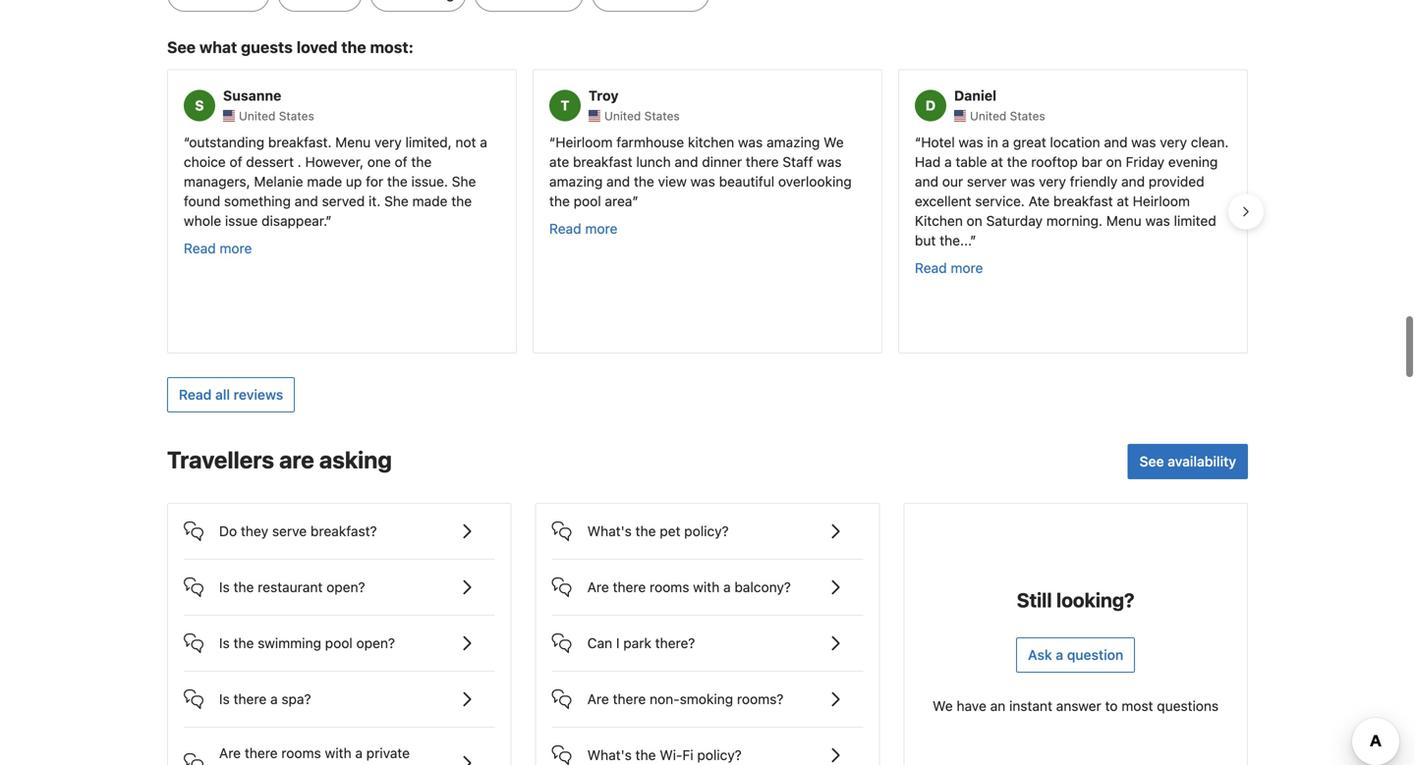 Task type: locate. For each thing, give the bounding box(es) containing it.
with up 'can i park there?' 'button'
[[693, 580, 720, 596]]

0 horizontal spatial "
[[184, 134, 189, 150]]

" for had
[[970, 233, 977, 249]]

united states image down daniel at right top
[[954, 110, 966, 122]]

1 horizontal spatial more
[[585, 221, 618, 237]]

1 vertical spatial is
[[219, 636, 230, 652]]

1 states from the left
[[279, 109, 314, 123]]

a right ask
[[1056, 647, 1064, 664]]

1 is from the top
[[219, 580, 230, 596]]

are there rooms with a balcony? button
[[552, 560, 863, 600]]

0 vertical spatial on
[[1106, 154, 1122, 170]]

served
[[322, 193, 365, 209]]

0 horizontal spatial at
[[991, 154, 1003, 170]]

2 is from the top
[[219, 636, 230, 652]]

on right bar
[[1106, 154, 1122, 170]]

3 is from the top
[[219, 692, 230, 708]]

is down do
[[219, 580, 230, 596]]

0 vertical spatial what's
[[587, 523, 632, 540]]

united down susanne
[[239, 109, 276, 123]]

pool
[[574, 193, 601, 209], [325, 636, 353, 652]]

read down ate
[[549, 221, 582, 237]]

read more button down the...
[[915, 259, 983, 278]]

loved
[[297, 38, 338, 57]]

" inside "" outstanding breakfast.  menu very limited, not a choice of dessert . however, one of the managers, melanie made up for the issue. she found something and served it. she made the whole issue disappear."
[[184, 134, 189, 150]]

2 " from the left
[[549, 134, 556, 150]]

policy? right pet
[[684, 523, 729, 540]]

a right in
[[1002, 134, 1010, 150]]

0 horizontal spatial menu
[[335, 134, 371, 150]]

1 vertical spatial are
[[587, 692, 609, 708]]

1 united states from the left
[[239, 109, 314, 123]]

2 states from the left
[[645, 109, 680, 123]]

private
[[366, 746, 410, 762]]

0 vertical spatial more
[[585, 221, 618, 237]]

menu right morning.
[[1107, 213, 1142, 229]]

evening
[[1169, 154, 1218, 170]]

read for " heirloom farmhouse kitchen was amazing we ate breakfast lunch and dinner there staff was amazing and the view was beautiful overlooking the pool area
[[549, 221, 582, 237]]

server
[[967, 174, 1007, 190]]

i
[[616, 636, 620, 652]]

1 horizontal spatial see
[[1140, 454, 1164, 470]]

location
[[1050, 134, 1101, 150]]

managers,
[[184, 174, 250, 190]]

1 horizontal spatial united states
[[605, 109, 680, 123]]

more down 'issue'
[[220, 240, 252, 257]]

more for outstanding breakfast.  menu very limited, not a choice of dessert . however, one of the managers, melanie made up for the issue. she found something and served it. she made the whole issue disappear.
[[220, 240, 252, 257]]

breakfast up morning.
[[1054, 193, 1113, 209]]

rooms?
[[737, 692, 784, 708]]

2 vertical spatial read more
[[915, 260, 983, 276]]

a inside button
[[270, 692, 278, 708]]

with inside are there rooms with a private bathroom?
[[325, 746, 352, 762]]

0 vertical spatial pool
[[574, 193, 601, 209]]

guests
[[241, 38, 293, 57]]

0 horizontal spatial pool
[[325, 636, 353, 652]]

1 horizontal spatial heirloom
[[1133, 193, 1190, 209]]

are down can
[[587, 692, 609, 708]]

policy? right fi
[[697, 748, 742, 764]]

united
[[239, 109, 276, 123], [605, 109, 641, 123], [970, 109, 1007, 123]]

pet
[[660, 523, 681, 540]]

there left spa?
[[234, 692, 267, 708]]

0 horizontal spatial rooms
[[281, 746, 321, 762]]

is for is the swimming pool open?
[[219, 636, 230, 652]]

0 horizontal spatial read more
[[184, 240, 252, 257]]

" inside " hotel was in a great location and was very clean. had a table at the rooftop bar on friday evening and our server was very friendly and provided excellent service. ate breakfast at heirloom kitchen on saturday morning. menu was limited but the...
[[915, 134, 921, 150]]

" up choice
[[184, 134, 189, 150]]

she right issue.
[[452, 174, 476, 190]]

rooms inside are there rooms with a private bathroom?
[[281, 746, 321, 762]]

what's left wi-
[[587, 748, 632, 764]]

1 vertical spatial with
[[325, 746, 352, 762]]

0 horizontal spatial breakfast
[[573, 154, 633, 170]]

1 horizontal spatial read more
[[549, 221, 618, 237]]

1 vertical spatial she
[[384, 193, 409, 209]]

read down whole at top left
[[184, 240, 216, 257]]

she right it.
[[384, 193, 409, 209]]

what's inside what's the wi-fi policy? button
[[587, 748, 632, 764]]

1 vertical spatial on
[[967, 213, 983, 229]]

0 vertical spatial amazing
[[767, 134, 820, 150]]

for
[[366, 174, 383, 190]]

we up overlooking
[[824, 134, 844, 150]]

1 horizontal spatial we
[[933, 698, 953, 715]]

made down issue.
[[412, 193, 448, 209]]

0 vertical spatial is
[[219, 580, 230, 596]]

1 horizontal spatial with
[[693, 580, 720, 596]]

was
[[738, 134, 763, 150], [959, 134, 984, 150], [1132, 134, 1156, 150], [817, 154, 842, 170], [691, 174, 715, 190], [1011, 174, 1035, 190], [1146, 213, 1171, 229]]

there for are there rooms with a balcony?
[[613, 580, 646, 596]]

0 vertical spatial see
[[167, 38, 196, 57]]

0 vertical spatial menu
[[335, 134, 371, 150]]

2 horizontal spatial states
[[1010, 109, 1046, 123]]

0 horizontal spatial made
[[307, 174, 342, 190]]

united for susanne
[[239, 109, 276, 123]]

this is a carousel with rotating slides. it displays featured reviews of the property. use next and previous buttons to navigate. region
[[151, 62, 1264, 362]]

" down served
[[326, 213, 332, 229]]

friendly
[[1070, 174, 1118, 190]]

d
[[926, 97, 936, 113]]

" up had
[[915, 134, 921, 150]]

there for are there non-smoking rooms?
[[613, 692, 646, 708]]

the left swimming
[[234, 636, 254, 652]]

2 vertical spatial is
[[219, 692, 230, 708]]

read more button down area
[[549, 219, 618, 239]]

0 vertical spatial "
[[632, 193, 639, 209]]

the left restaurant
[[234, 580, 254, 596]]

still looking?
[[1017, 589, 1135, 612]]

there up beautiful
[[746, 154, 779, 170]]

0 vertical spatial made
[[307, 174, 342, 190]]

non-
[[650, 692, 680, 708]]

balcony?
[[735, 580, 791, 596]]

are there non-smoking rooms?
[[587, 692, 784, 708]]

united states down susanne
[[239, 109, 314, 123]]

1 vertical spatial read more
[[184, 240, 252, 257]]

a right not
[[480, 134, 487, 150]]

1 horizontal spatial on
[[1106, 154, 1122, 170]]

1 horizontal spatial breakfast
[[1054, 193, 1113, 209]]

are inside are there rooms with a private bathroom?
[[219, 746, 241, 762]]

read more down the...
[[915, 260, 983, 276]]

united states for susanne
[[239, 109, 314, 123]]

there inside button
[[234, 692, 267, 708]]

the
[[341, 38, 366, 57], [411, 154, 432, 170], [1007, 154, 1028, 170], [387, 174, 408, 190], [634, 174, 654, 190], [451, 193, 472, 209], [549, 193, 570, 209], [636, 523, 656, 540], [234, 580, 254, 596], [234, 636, 254, 652], [636, 748, 656, 764]]

all
[[215, 387, 230, 403]]

read more button for " hotel was in a great location and was very clean. had a table at the rooftop bar on friday evening and our server was very friendly and provided excellent service. ate breakfast at heirloom kitchen on saturday morning. menu was limited but the...
[[915, 259, 983, 278]]

2 horizontal spatial more
[[951, 260, 983, 276]]

united down daniel at right top
[[970, 109, 1007, 123]]

we have an instant answer to most questions
[[933, 698, 1219, 715]]

1 horizontal spatial read more button
[[549, 219, 618, 239]]

united for troy
[[605, 109, 641, 123]]

rooms inside button
[[650, 580, 690, 596]]

see
[[167, 38, 196, 57], [1140, 454, 1164, 470]]

restaurant
[[258, 580, 323, 596]]

a
[[480, 134, 487, 150], [1002, 134, 1010, 150], [945, 154, 952, 170], [724, 580, 731, 596], [1056, 647, 1064, 664], [270, 692, 278, 708], [355, 746, 363, 762]]

united states up in
[[970, 109, 1046, 123]]

2 horizontal spatial "
[[915, 134, 921, 150]]

what's inside what's the pet policy? button
[[587, 523, 632, 540]]

1 vertical spatial rooms
[[281, 746, 321, 762]]

at down friendly
[[1117, 193, 1129, 209]]

menu up however,
[[335, 134, 371, 150]]

very
[[375, 134, 402, 150], [1160, 134, 1187, 150], [1039, 174, 1066, 190]]

table
[[956, 154, 987, 170]]

is for is there a spa?
[[219, 692, 230, 708]]

smoking
[[680, 692, 733, 708]]

2 horizontal spatial read more
[[915, 260, 983, 276]]

0 vertical spatial at
[[991, 154, 1003, 170]]

it.
[[369, 193, 381, 209]]

open?
[[327, 580, 365, 596], [356, 636, 395, 652]]

1 " from the left
[[184, 134, 189, 150]]

read more button down whole at top left
[[184, 239, 252, 259]]

with
[[693, 580, 720, 596], [325, 746, 352, 762]]

1 horizontal spatial of
[[395, 154, 408, 170]]

not
[[456, 134, 476, 150]]

0 vertical spatial breakfast
[[573, 154, 633, 170]]

with for balcony?
[[693, 580, 720, 596]]

2 of from the left
[[395, 154, 408, 170]]

0 horizontal spatial united states
[[239, 109, 314, 123]]

1 vertical spatial what's
[[587, 748, 632, 764]]

there left non-
[[613, 692, 646, 708]]

1 horizontal spatial "
[[549, 134, 556, 150]]

0 vertical spatial with
[[693, 580, 720, 596]]

susanne
[[223, 88, 281, 104]]

1 vertical spatial heirloom
[[1133, 193, 1190, 209]]

amazing up 'staff'
[[767, 134, 820, 150]]

a left private
[[355, 746, 363, 762]]

more down area
[[585, 221, 618, 237]]

to
[[1105, 698, 1118, 715]]

2 horizontal spatial "
[[970, 233, 977, 249]]

0 horizontal spatial more
[[220, 240, 252, 257]]

united states for daniel
[[970, 109, 1046, 123]]

more
[[585, 221, 618, 237], [220, 240, 252, 257], [951, 260, 983, 276]]

"
[[184, 134, 189, 150], [549, 134, 556, 150], [915, 134, 921, 150]]

1 vertical spatial see
[[1140, 454, 1164, 470]]

are
[[279, 446, 314, 474]]

park
[[623, 636, 652, 652]]

and up area
[[607, 174, 630, 190]]

1 vertical spatial "
[[326, 213, 332, 229]]

in
[[987, 134, 999, 150]]

what's the pet policy?
[[587, 523, 729, 540]]

and up disappear.
[[295, 193, 318, 209]]

was down dinner
[[691, 174, 715, 190]]

2 vertical spatial "
[[970, 233, 977, 249]]

very up one
[[375, 134, 402, 150]]

very inside "" outstanding breakfast.  menu very limited, not a choice of dessert . however, one of the managers, melanie made up for the issue. she found something and served it. she made the whole issue disappear."
[[375, 134, 402, 150]]

troy
[[589, 88, 619, 104]]

read more
[[549, 221, 618, 237], [184, 240, 252, 257], [915, 260, 983, 276]]

morning.
[[1047, 213, 1103, 229]]

states up farmhouse
[[645, 109, 680, 123]]

whole
[[184, 213, 221, 229]]

the right loved
[[341, 38, 366, 57]]

1 what's from the top
[[587, 523, 632, 540]]

0 vertical spatial she
[[452, 174, 476, 190]]

2 united states from the left
[[605, 109, 680, 123]]

what's left pet
[[587, 523, 632, 540]]

read more for " heirloom farmhouse kitchen was amazing we ate breakfast lunch and dinner there staff was amazing and the view was beautiful overlooking the pool area
[[549, 221, 618, 237]]

rooms up bathroom?
[[281, 746, 321, 762]]

" down lunch
[[632, 193, 639, 209]]

0 horizontal spatial with
[[325, 746, 352, 762]]

3 united from the left
[[970, 109, 1007, 123]]

0 horizontal spatial states
[[279, 109, 314, 123]]

0 vertical spatial we
[[824, 134, 844, 150]]

service.
[[975, 193, 1025, 209]]

united states image for susanne
[[223, 110, 235, 122]]

3 united states from the left
[[970, 109, 1046, 123]]

3 states from the left
[[1010, 109, 1046, 123]]

0 horizontal spatial very
[[375, 134, 402, 150]]

and
[[1104, 134, 1128, 150], [675, 154, 698, 170], [607, 174, 630, 190], [915, 174, 939, 190], [1122, 174, 1145, 190], [295, 193, 318, 209]]

1 horizontal spatial united states image
[[954, 110, 966, 122]]

saturday
[[986, 213, 1043, 229]]

at down in
[[991, 154, 1003, 170]]

0 horizontal spatial see
[[167, 38, 196, 57]]

of right one
[[395, 154, 408, 170]]

0 horizontal spatial heirloom
[[556, 134, 613, 150]]

view
[[658, 174, 687, 190]]

1 vertical spatial made
[[412, 193, 448, 209]]

see for see availability
[[1140, 454, 1164, 470]]

limited
[[1174, 213, 1217, 229]]

on
[[1106, 154, 1122, 170], [967, 213, 983, 229]]

pool up 'is there a spa?' button
[[325, 636, 353, 652]]

1 horizontal spatial rooms
[[650, 580, 690, 596]]

we left have
[[933, 698, 953, 715]]

made down however,
[[307, 174, 342, 190]]

read more button for " outstanding breakfast.  menu very limited, not a choice of dessert . however, one of the managers, melanie made up for the issue. she found something and served it. she made the whole issue disappear.
[[184, 239, 252, 259]]

read more for " hotel was in a great location and was very clean. had a table at the rooftop bar on friday evening and our server was very friendly and provided excellent service. ate breakfast at heirloom kitchen on saturday morning. menu was limited but the...
[[915, 260, 983, 276]]

1 vertical spatial more
[[220, 240, 252, 257]]

pool left area
[[574, 193, 601, 209]]

the down not
[[451, 193, 472, 209]]

very up evening
[[1160, 134, 1187, 150]]

choice
[[184, 154, 226, 170]]

is the swimming pool open?
[[219, 636, 395, 652]]

2 horizontal spatial very
[[1160, 134, 1187, 150]]

amazing down ate
[[549, 174, 603, 190]]

1 horizontal spatial made
[[412, 193, 448, 209]]

what's
[[587, 523, 632, 540], [587, 748, 632, 764]]

is for is the restaurant open?
[[219, 580, 230, 596]]

great
[[1013, 134, 1047, 150]]

united down troy
[[605, 109, 641, 123]]

what's for what's the wi-fi policy?
[[587, 748, 632, 764]]

there for is there a spa?
[[234, 692, 267, 708]]

is
[[219, 580, 230, 596], [219, 636, 230, 652], [219, 692, 230, 708]]

open? up is the swimming pool open? button
[[327, 580, 365, 596]]

united states image up "outstanding"
[[223, 110, 235, 122]]

united states image for daniel
[[954, 110, 966, 122]]

outstanding
[[189, 134, 264, 150]]

" down service.
[[970, 233, 977, 249]]

travellers
[[167, 446, 274, 474]]

0 horizontal spatial read more button
[[184, 239, 252, 259]]

we inside " heirloom farmhouse kitchen was amazing we ate breakfast lunch and dinner there staff was amazing and the view was beautiful overlooking the pool area
[[824, 134, 844, 150]]

1 vertical spatial menu
[[1107, 213, 1142, 229]]

a inside "" outstanding breakfast.  menu very limited, not a choice of dessert . however, one of the managers, melanie made up for the issue. she found something and served it. she made the whole issue disappear."
[[480, 134, 487, 150]]

0 vertical spatial open?
[[327, 580, 365, 596]]

read more down area
[[549, 221, 618, 237]]

and down friday
[[1122, 174, 1145, 190]]

a left spa?
[[270, 692, 278, 708]]

see left availability
[[1140, 454, 1164, 470]]

there up bathroom?
[[245, 746, 278, 762]]

0 horizontal spatial united states image
[[223, 110, 235, 122]]

read left all
[[179, 387, 212, 403]]

open? up 'is there a spa?' button
[[356, 636, 395, 652]]

2 horizontal spatial united
[[970, 109, 1007, 123]]

still
[[1017, 589, 1052, 612]]

1 united from the left
[[239, 109, 276, 123]]

1 horizontal spatial united
[[605, 109, 641, 123]]

united states image
[[223, 110, 235, 122], [954, 110, 966, 122]]

states up breakfast. at the left top of page
[[279, 109, 314, 123]]

however,
[[305, 154, 364, 170]]

found
[[184, 193, 220, 209]]

1 vertical spatial we
[[933, 698, 953, 715]]

1 vertical spatial breakfast
[[1054, 193, 1113, 209]]

heirloom down "provided"
[[1133, 193, 1190, 209]]

we
[[824, 134, 844, 150], [933, 698, 953, 715]]

at
[[991, 154, 1003, 170], [1117, 193, 1129, 209]]

with inside button
[[693, 580, 720, 596]]

menu inside " hotel was in a great location and was very clean. had a table at the rooftop bar on friday evening and our server was very friendly and provided excellent service. ate breakfast at heirloom kitchen on saturday morning. menu was limited but the...
[[1107, 213, 1142, 229]]

t
[[561, 97, 570, 113]]

1 horizontal spatial menu
[[1107, 213, 1142, 229]]

see inside see availability button
[[1140, 454, 1164, 470]]

there for are there rooms with a private bathroom?
[[245, 746, 278, 762]]

is the swimming pool open? button
[[184, 616, 495, 656]]

read down but
[[915, 260, 947, 276]]

read more down whole at top left
[[184, 240, 252, 257]]

something
[[224, 193, 291, 209]]

2 vertical spatial more
[[951, 260, 983, 276]]

with for private
[[325, 746, 352, 762]]

0 vertical spatial heirloom
[[556, 134, 613, 150]]

states for susanne
[[279, 109, 314, 123]]

2 what's from the top
[[587, 748, 632, 764]]

states up great
[[1010, 109, 1046, 123]]

the down ate
[[549, 193, 570, 209]]

" for " heirloom farmhouse kitchen was amazing we ate breakfast lunch and dinner there staff was amazing and the view was beautiful overlooking the pool area
[[549, 134, 556, 150]]

0 vertical spatial rooms
[[650, 580, 690, 596]]

there up park
[[613, 580, 646, 596]]

1 horizontal spatial at
[[1117, 193, 1129, 209]]

breakfast inside " hotel was in a great location and was very clean. had a table at the rooftop bar on friday evening and our server was very friendly and provided excellent service. ate breakfast at heirloom kitchen on saturday morning. menu was limited but the...
[[1054, 193, 1113, 209]]

2 vertical spatial are
[[219, 746, 241, 762]]

1 horizontal spatial states
[[645, 109, 680, 123]]

are up can
[[587, 580, 609, 596]]

the...
[[940, 233, 970, 249]]

beautiful
[[719, 174, 775, 190]]

0 horizontal spatial of
[[230, 154, 242, 170]]

more down the...
[[951, 260, 983, 276]]

there inside are there rooms with a private bathroom?
[[245, 746, 278, 762]]

rooms down pet
[[650, 580, 690, 596]]

is there a spa?
[[219, 692, 311, 708]]

read more button
[[549, 219, 618, 239], [184, 239, 252, 259], [915, 259, 983, 278]]

0 horizontal spatial amazing
[[549, 174, 603, 190]]

is up bathroom?
[[219, 692, 230, 708]]

read more for " outstanding breakfast.  menu very limited, not a choice of dessert . however, one of the managers, melanie made up for the issue. she found something and served it. she made the whole issue disappear.
[[184, 240, 252, 257]]

s
[[195, 97, 204, 113]]

2 united from the left
[[605, 109, 641, 123]]

1 horizontal spatial "
[[632, 193, 639, 209]]

0 vertical spatial are
[[587, 580, 609, 596]]

1 of from the left
[[230, 154, 242, 170]]

question
[[1067, 647, 1124, 664]]

breakfast up area
[[573, 154, 633, 170]]

heirloom inside " hotel was in a great location and was very clean. had a table at the rooftop bar on friday evening and our server was very friendly and provided excellent service. ate breakfast at heirloom kitchen on saturday morning. menu was limited but the...
[[1133, 193, 1190, 209]]

2 united states image from the left
[[954, 110, 966, 122]]

see left what
[[167, 38, 196, 57]]

of down "outstanding"
[[230, 154, 242, 170]]

are up bathroom?
[[219, 746, 241, 762]]

and down had
[[915, 174, 939, 190]]

with left private
[[325, 746, 352, 762]]

very down rooftop
[[1039, 174, 1066, 190]]

united for daniel
[[970, 109, 1007, 123]]

0 horizontal spatial "
[[326, 213, 332, 229]]

rooms for private
[[281, 746, 321, 762]]

2 horizontal spatial united states
[[970, 109, 1046, 123]]

" inside " heirloom farmhouse kitchen was amazing we ate breakfast lunch and dinner there staff was amazing and the view was beautiful overlooking the pool area
[[549, 134, 556, 150]]

2 horizontal spatial read more button
[[915, 259, 983, 278]]

1 united states image from the left
[[223, 110, 235, 122]]

looking?
[[1057, 589, 1135, 612]]

1 vertical spatial pool
[[325, 636, 353, 652]]

0 horizontal spatial we
[[824, 134, 844, 150]]

is inside button
[[219, 692, 230, 708]]

3 " from the left
[[915, 134, 921, 150]]

pool inside button
[[325, 636, 353, 652]]

united states up farmhouse
[[605, 109, 680, 123]]

rooms for balcony?
[[650, 580, 690, 596]]

united states for troy
[[605, 109, 680, 123]]

and inside "" outstanding breakfast.  menu very limited, not a choice of dessert . however, one of the managers, melanie made up for the issue. she found something and served it. she made the whole issue disappear."
[[295, 193, 318, 209]]



Task type: vqa. For each thing, say whether or not it's contained in the screenshot.
'Read more' to the middle
yes



Task type: describe. For each thing, give the bounding box(es) containing it.
fi
[[683, 748, 694, 764]]

1 vertical spatial policy?
[[697, 748, 742, 764]]

issue.
[[411, 174, 448, 190]]

was up dinner
[[738, 134, 763, 150]]

questions
[[1157, 698, 1219, 715]]

a inside are there rooms with a private bathroom?
[[355, 746, 363, 762]]

there inside " heirloom farmhouse kitchen was amazing we ate breakfast lunch and dinner there staff was amazing and the view was beautiful overlooking the pool area
[[746, 154, 779, 170]]

up
[[346, 174, 362, 190]]

more for hotel was in a great location and was very clean. had a table at the rooftop bar on friday evening and our server was very friendly and provided excellent service. ate breakfast at heirloom kitchen on saturday morning. menu was limited but the...
[[951, 260, 983, 276]]

the down lunch
[[634, 174, 654, 190]]

is the restaurant open?
[[219, 580, 365, 596]]

ask a question button
[[1017, 638, 1135, 673]]

what's the wi-fi policy?
[[587, 748, 742, 764]]

" for .
[[326, 213, 332, 229]]

are for are there rooms with a balcony?
[[587, 580, 609, 596]]

united states image
[[589, 110, 601, 122]]

0 vertical spatial policy?
[[684, 523, 729, 540]]

1 vertical spatial amazing
[[549, 174, 603, 190]]

do they serve breakfast? button
[[184, 504, 495, 544]]

menu inside "" outstanding breakfast.  menu very limited, not a choice of dessert . however, one of the managers, melanie made up for the issue. she found something and served it. she made the whole issue disappear."
[[335, 134, 371, 150]]

was left limited
[[1146, 213, 1171, 229]]

and up view
[[675, 154, 698, 170]]

reviews
[[234, 387, 283, 403]]

one
[[367, 154, 391, 170]]

are there rooms with a private bathroom?
[[219, 746, 410, 766]]

0 horizontal spatial she
[[384, 193, 409, 209]]

can i park there? button
[[552, 616, 863, 656]]

are for are there non-smoking rooms?
[[587, 692, 609, 708]]

limited,
[[405, 134, 452, 150]]

.
[[298, 154, 302, 170]]

bathroom?
[[219, 765, 287, 766]]

dinner
[[702, 154, 742, 170]]

lunch
[[636, 154, 671, 170]]

1 horizontal spatial she
[[452, 174, 476, 190]]

kitchen
[[688, 134, 734, 150]]

and up friday
[[1104, 134, 1128, 150]]

our
[[942, 174, 963, 190]]

was up overlooking
[[817, 154, 842, 170]]

the down limited,
[[411, 154, 432, 170]]

have
[[957, 698, 987, 715]]

but
[[915, 233, 936, 249]]

are there rooms with a balcony?
[[587, 580, 791, 596]]

there?
[[655, 636, 695, 652]]

issue
[[225, 213, 258, 229]]

travellers are asking
[[167, 446, 392, 474]]

ask a question
[[1028, 647, 1124, 664]]

swimming
[[258, 636, 321, 652]]

are there non-smoking rooms? button
[[552, 672, 863, 712]]

a up our
[[945, 154, 952, 170]]

is there a spa? button
[[184, 672, 495, 712]]

" for " outstanding breakfast.  menu very limited, not a choice of dessert . however, one of the managers, melanie made up for the issue. she found something and served it. she made the whole issue disappear.
[[184, 134, 189, 150]]

can i park there?
[[587, 636, 695, 652]]

disappear.
[[262, 213, 326, 229]]

dessert
[[246, 154, 294, 170]]

more for heirloom farmhouse kitchen was amazing we ate breakfast lunch and dinner there staff was amazing and the view was beautiful overlooking the pool area
[[585, 221, 618, 237]]

the left pet
[[636, 523, 656, 540]]

" heirloom farmhouse kitchen was amazing we ate breakfast lunch and dinner there staff was amazing and the view was beautiful overlooking the pool area
[[549, 134, 852, 209]]

read all reviews button
[[167, 378, 295, 413]]

excellent
[[915, 193, 972, 209]]

" hotel was in a great location and was very clean. had a table at the rooftop bar on friday evening and our server was very friendly and provided excellent service. ate breakfast at heirloom kitchen on saturday morning. menu was limited but the...
[[915, 134, 1229, 249]]

the inside " hotel was in a great location and was very clean. had a table at the rooftop bar on friday evening and our server was very friendly and provided excellent service. ate breakfast at heirloom kitchen on saturday morning. menu was limited but the...
[[1007, 154, 1028, 170]]

was up friday
[[1132, 134, 1156, 150]]

breakfast?
[[311, 523, 377, 540]]

what's for what's the pet policy?
[[587, 523, 632, 540]]

read inside button
[[179, 387, 212, 403]]

the right for
[[387, 174, 408, 190]]

most:
[[370, 38, 414, 57]]

spa?
[[282, 692, 311, 708]]

hotel
[[921, 134, 955, 150]]

kitchen
[[915, 213, 963, 229]]

states for daniel
[[1010, 109, 1046, 123]]

see availability
[[1140, 454, 1237, 470]]

read for " hotel was in a great location and was very clean. had a table at the rooftop bar on friday evening and our server was very friendly and provided excellent service. ate breakfast at heirloom kitchen on saturday morning. menu was limited but the...
[[915, 260, 947, 276]]

do they serve breakfast?
[[219, 523, 377, 540]]

friday
[[1126, 154, 1165, 170]]

provided
[[1149, 174, 1205, 190]]

" outstanding breakfast.  menu very limited, not a choice of dessert . however, one of the managers, melanie made up for the issue. she found something and served it. she made the whole issue disappear.
[[184, 134, 487, 229]]

most
[[1122, 698, 1153, 715]]

area
[[605, 193, 632, 209]]

what
[[199, 38, 237, 57]]

availability
[[1168, 454, 1237, 470]]

are for are there rooms with a private bathroom?
[[219, 746, 241, 762]]

" for dinner
[[632, 193, 639, 209]]

do
[[219, 523, 237, 540]]

read more button for " heirloom farmhouse kitchen was amazing we ate breakfast lunch and dinner there staff was amazing and the view was beautiful overlooking the pool area
[[549, 219, 618, 239]]

overlooking
[[778, 174, 852, 190]]

was up "ate"
[[1011, 174, 1035, 190]]

breakfast.
[[268, 134, 332, 150]]

farmhouse
[[617, 134, 684, 150]]

can
[[587, 636, 613, 652]]

see for see what guests loved the most:
[[167, 38, 196, 57]]

serve
[[272, 523, 307, 540]]

was up table
[[959, 134, 984, 150]]

bar
[[1082, 154, 1103, 170]]

what's the pet policy? button
[[552, 504, 863, 544]]

heirloom inside " heirloom farmhouse kitchen was amazing we ate breakfast lunch and dinner there staff was amazing and the view was beautiful overlooking the pool area
[[556, 134, 613, 150]]

" for " hotel was in a great location and was very clean. had a table at the rooftop bar on friday evening and our server was very friendly and provided excellent service. ate breakfast at heirloom kitchen on saturday morning. menu was limited but the...
[[915, 134, 921, 150]]

breakfast inside " heirloom farmhouse kitchen was amazing we ate breakfast lunch and dinner there staff was amazing and the view was beautiful overlooking the pool area
[[573, 154, 633, 170]]

1 vertical spatial open?
[[356, 636, 395, 652]]

1 horizontal spatial very
[[1039, 174, 1066, 190]]

clean.
[[1191, 134, 1229, 150]]

pool inside " heirloom farmhouse kitchen was amazing we ate breakfast lunch and dinner there staff was amazing and the view was beautiful overlooking the pool area
[[574, 193, 601, 209]]

states for troy
[[645, 109, 680, 123]]

is the restaurant open? button
[[184, 560, 495, 600]]

are there rooms with a private bathroom? button
[[184, 728, 495, 766]]

an
[[990, 698, 1006, 715]]

read all reviews
[[179, 387, 283, 403]]

1 vertical spatial at
[[1117, 193, 1129, 209]]

see what guests loved the most:
[[167, 38, 414, 57]]

1 horizontal spatial amazing
[[767, 134, 820, 150]]

a left "balcony?"
[[724, 580, 731, 596]]

read for " outstanding breakfast.  menu very limited, not a choice of dessert . however, one of the managers, melanie made up for the issue. she found something and served it. she made the whole issue disappear.
[[184, 240, 216, 257]]

the left wi-
[[636, 748, 656, 764]]



